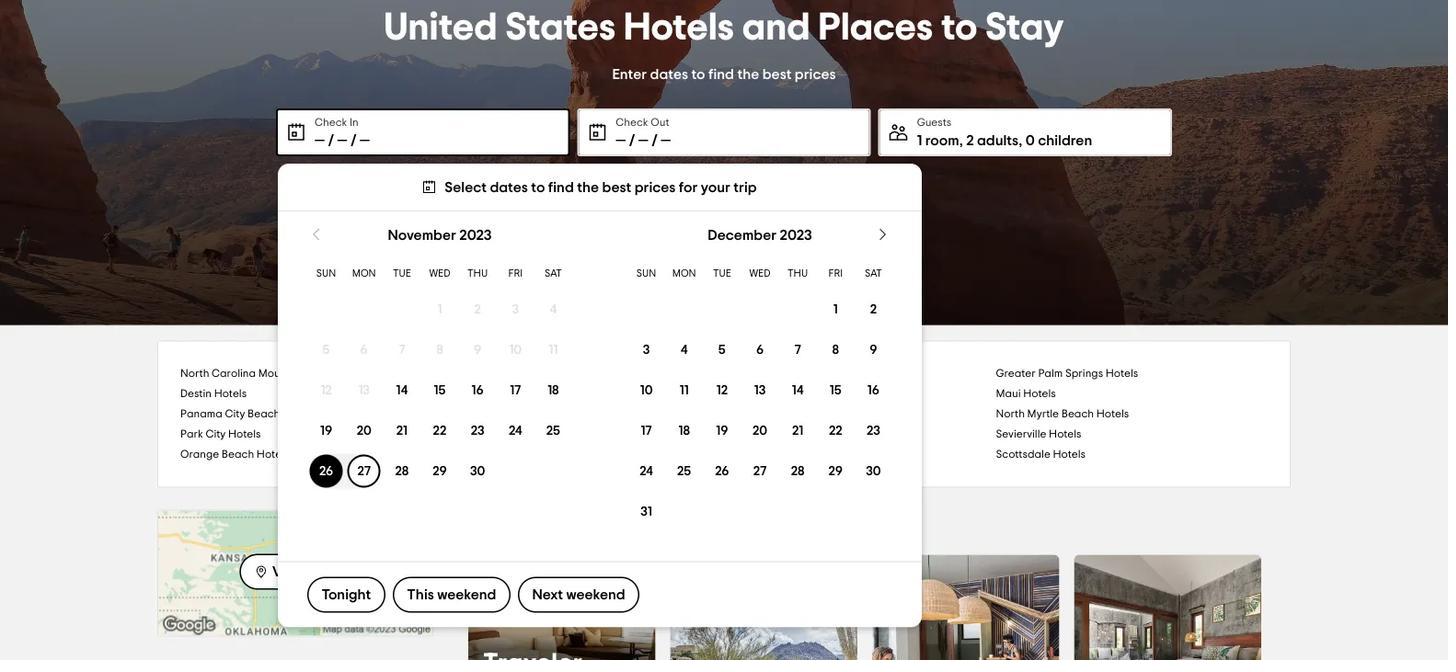Task type: locate. For each thing, give the bounding box(es) containing it.
1 horizontal spatial 2023
[[780, 228, 812, 243]]

0 horizontal spatial 2023
[[460, 228, 492, 243]]

2 wed from the left
[[750, 269, 771, 279]]

mon inside "december 2023" grid
[[673, 269, 696, 279]]

1 horizontal spatial tue
[[713, 269, 731, 279]]

2 right room
[[967, 133, 974, 148]]

wed for december
[[750, 269, 771, 279]]

15 left miramar
[[434, 384, 446, 397]]

22
[[433, 425, 447, 438], [829, 425, 843, 438]]

tonight button
[[307, 577, 385, 613]]

1 horizontal spatial 11
[[680, 384, 689, 397]]

mon
[[352, 269, 376, 279], [673, 269, 696, 279]]

wed for november
[[429, 269, 451, 279]]

5
[[323, 344, 330, 357], [719, 344, 726, 357]]

0 horizontal spatial 22
[[433, 425, 447, 438]]

12 inside november 2023 grid
[[321, 384, 332, 397]]

22 down myrtle beach hotels link
[[829, 425, 843, 438]]

1 horizontal spatial 20
[[753, 425, 768, 438]]

19 up orange beach hotels link
[[320, 425, 332, 438]]

1 for november 2023
[[438, 303, 442, 316]]

2 thu from the left
[[788, 269, 808, 279]]

7
[[399, 344, 405, 357], [795, 344, 801, 357]]

1 30 from the left
[[470, 465, 485, 478]]

2
[[967, 133, 974, 148], [474, 303, 481, 316], [870, 303, 877, 316]]

weekend for this weekend
[[437, 588, 496, 603]]

15
[[434, 384, 446, 397], [830, 384, 842, 397]]

1 vertical spatial 4
[[681, 344, 688, 357]]

18 left 'las'
[[679, 425, 690, 438]]

1 5 from the left
[[323, 344, 330, 357]]

city inside north myrtle beach hotels park city hotels
[[206, 429, 226, 440]]

trip
[[734, 180, 757, 195]]

0 vertical spatial 11
[[549, 344, 558, 357]]

sun
[[316, 269, 336, 279], [637, 269, 657, 279]]

4 up "greater palm springs hotels destin hotels"
[[681, 344, 688, 357]]

wed down november 2023
[[429, 269, 451, 279]]

0 vertical spatial 4
[[550, 303, 557, 316]]

4 — from the left
[[616, 133, 626, 148]]

maui hotels panama city beach hotels
[[180, 389, 1056, 420]]

2 6 from the left
[[756, 344, 764, 357]]

next weekend button
[[518, 577, 640, 613]]

28 inside november 2023 grid
[[395, 465, 409, 478]]

sun for november
[[316, 269, 336, 279]]

2023
[[460, 228, 492, 243], [780, 228, 812, 243]]

1 tue from the left
[[393, 269, 411, 279]]

find for enter
[[709, 67, 734, 81]]

0 vertical spatial 24
[[509, 425, 522, 438]]

0 horizontal spatial 29
[[433, 465, 447, 478]]

tue down december
[[713, 269, 731, 279]]

1 sat from the left
[[545, 269, 562, 279]]

1 horizontal spatial 19
[[716, 425, 728, 438]]

20
[[357, 425, 372, 438], [753, 425, 768, 438]]

8 inside "december 2023" grid
[[832, 344, 839, 357]]

27 down vegas
[[754, 465, 767, 478]]

2 5 from the left
[[719, 344, 726, 357]]

row group for november
[[307, 289, 572, 492]]

1 horizontal spatial 24
[[640, 465, 653, 478]]

17 down maui hotels panama city beach hotels on the bottom of page
[[641, 425, 652, 438]]

2 horizontal spatial to
[[942, 8, 978, 47]]

2 20 from the left
[[753, 425, 768, 438]]

0 horizontal spatial thu
[[468, 269, 488, 279]]

1 29 from the left
[[433, 465, 447, 478]]

9 up myrtle beach hotels link
[[870, 344, 878, 357]]

1 weekend from the left
[[437, 588, 496, 603]]

0 horizontal spatial 2
[[474, 303, 481, 316]]

13 inside "december 2023" grid
[[754, 384, 766, 397]]

0 horizontal spatial 7
[[399, 344, 405, 357]]

2 / from the left
[[351, 133, 357, 148]]

0 horizontal spatial 28
[[395, 465, 409, 478]]

2 inside guests 1 room , 2 adults , 0 children
[[967, 133, 974, 148]]

row group for december
[[628, 289, 893, 532]]

, left 0
[[1019, 133, 1023, 148]]

north
[[180, 369, 209, 380], [996, 409, 1025, 420]]

1 vertical spatial best
[[602, 180, 632, 195]]

16 up las vegas hotels link
[[868, 384, 880, 397]]

fri inside "december 2023" grid
[[829, 269, 843, 279]]

1 fri from the left
[[508, 269, 523, 279]]

1 19 from the left
[[320, 425, 332, 438]]

0 vertical spatial prices
[[795, 67, 836, 81]]

weekend right "next" at bottom left
[[567, 588, 626, 603]]

0 horizontal spatial 24
[[509, 425, 522, 438]]

14 inside "december 2023" grid
[[792, 384, 804, 397]]

miramar beach hotels link
[[452, 384, 724, 405]]

2 horizontal spatial 2
[[967, 133, 974, 148]]

check in — / — / —
[[315, 117, 370, 148]]

this
[[407, 588, 434, 603]]

2 tue from the left
[[713, 269, 731, 279]]

20 right 'las'
[[753, 425, 768, 438]]

0 vertical spatial to
[[942, 8, 978, 47]]

27
[[358, 465, 371, 478], [754, 465, 767, 478]]

1 horizontal spatial dates
[[650, 67, 688, 81]]

11 up miramar beach hotels link
[[549, 344, 558, 357]]

1 down november 2023
[[438, 303, 442, 316]]

0 vertical spatial 25
[[547, 425, 561, 438]]

1 horizontal spatial 13
[[754, 384, 766, 397]]

fri inside november 2023 grid
[[508, 269, 523, 279]]

1 row group from the left
[[307, 289, 572, 492]]

2 23 from the left
[[867, 425, 881, 438]]

north inside north myrtle beach hotels park city hotels
[[996, 409, 1025, 420]]

1 horizontal spatial north
[[996, 409, 1025, 420]]

10 up north myrtle beach hotels park city hotels at the bottom of the page
[[640, 384, 653, 397]]

1 horizontal spatial thu
[[788, 269, 808, 279]]

1 23 from the left
[[471, 425, 485, 438]]

0 horizontal spatial 6
[[360, 344, 368, 357]]

3 up the miramar beach hotels
[[512, 303, 519, 316]]

0 horizontal spatial 17
[[510, 384, 521, 397]]

beach inside sevierville hotels orange beach hotels
[[222, 450, 254, 461]]

oahu
[[452, 429, 480, 440]]

28
[[395, 465, 409, 478], [791, 465, 805, 478]]

0 horizontal spatial 26
[[319, 465, 333, 478]]

2 sat from the left
[[865, 269, 882, 279]]

0 horizontal spatial 4
[[550, 303, 557, 316]]

weekend right this
[[437, 588, 496, 603]]

thu inside november 2023 grid
[[468, 269, 488, 279]]

for
[[679, 180, 698, 195]]

next month image
[[874, 225, 893, 244]]

2 mon from the left
[[673, 269, 696, 279]]

2 row group from the left
[[628, 289, 893, 532]]

1 vertical spatial the
[[577, 180, 599, 195]]

1 up myrtle beach hotels link
[[834, 303, 838, 316]]

sat inside november 2023 grid
[[545, 269, 562, 279]]

hotels
[[552, 513, 612, 535]]

check inside check in — / — / —
[[315, 117, 347, 128]]

dates for enter
[[650, 67, 688, 81]]

city right park
[[206, 429, 226, 440]]

0 vertical spatial north
[[180, 369, 209, 380]]

1 vertical spatial 18
[[679, 425, 690, 438]]

2 9 from the left
[[870, 344, 878, 357]]

5 up "north carolina mountains hotels" link
[[323, 344, 330, 357]]

0 horizontal spatial 20
[[357, 425, 372, 438]]

11
[[549, 344, 558, 357], [680, 384, 689, 397]]

weekend inside 'next weekend' button
[[567, 588, 626, 603]]

check left out
[[616, 117, 649, 128]]

check inside check out — / — / —
[[616, 117, 649, 128]]

2 12 from the left
[[717, 384, 728, 397]]

2 weekend from the left
[[567, 588, 626, 603]]

22 left 'oahu'
[[433, 425, 447, 438]]

3 up "greater palm springs hotels destin hotels"
[[643, 344, 650, 357]]

2 26 from the left
[[715, 465, 729, 478]]

0 horizontal spatial 30
[[470, 465, 485, 478]]

1 vertical spatial myrtle
[[1028, 409, 1059, 420]]

1 9 from the left
[[474, 344, 482, 357]]

row containing 12
[[307, 370, 572, 411]]

0 horizontal spatial 14
[[396, 384, 408, 397]]

7 up myrtle beach hotels
[[795, 344, 801, 357]]

/
[[328, 133, 334, 148], [351, 133, 357, 148], [629, 133, 635, 148], [652, 133, 658, 148]]

0 vertical spatial 17
[[510, 384, 521, 397]]

previous month image
[[307, 225, 326, 244]]

22 inside november 2023 grid
[[433, 425, 447, 438]]

states
[[506, 8, 616, 47], [709, 513, 773, 535]]

1 horizontal spatial 5
[[719, 344, 726, 357]]

0 vertical spatial dates
[[650, 67, 688, 81]]

tue for november
[[393, 269, 411, 279]]

0 horizontal spatial 16
[[472, 384, 484, 397]]

0 horizontal spatial sat
[[545, 269, 562, 279]]

0 horizontal spatial states
[[506, 8, 616, 47]]

13 up panama city beach hotels link
[[358, 384, 370, 397]]

20 up orange beach hotels link
[[357, 425, 372, 438]]

wed
[[429, 269, 451, 279], [750, 269, 771, 279]]

2 21 from the left
[[792, 425, 804, 438]]

2 sun from the left
[[637, 269, 657, 279]]

1 horizontal spatial 12
[[717, 384, 728, 397]]

26 down 'las'
[[715, 465, 729, 478]]

tue inside "december 2023" grid
[[713, 269, 731, 279]]

1 7 from the left
[[399, 344, 405, 357]]

15 up las vegas hotels link
[[830, 384, 842, 397]]

11 inside "december 2023" grid
[[680, 384, 689, 397]]

1 horizontal spatial 1
[[834, 303, 838, 316]]

tue down november
[[393, 269, 411, 279]]

19 left vegas
[[716, 425, 728, 438]]

1 inside november 2023 grid
[[438, 303, 442, 316]]

beach right orange
[[222, 450, 254, 461]]

26 down 'park city hotels' link in the left bottom of the page
[[319, 465, 333, 478]]

14 left miramar
[[396, 384, 408, 397]]

2 29 from the left
[[829, 465, 843, 478]]

3
[[512, 303, 519, 316], [643, 344, 650, 357]]

22 inside "december 2023" grid
[[829, 425, 843, 438]]

1 vertical spatial 24
[[640, 465, 653, 478]]

17 inside "december 2023" grid
[[641, 425, 652, 438]]

30 inside "december 2023" grid
[[866, 465, 881, 478]]

9 up miramar
[[474, 344, 482, 357]]

to right 'select'
[[531, 180, 545, 195]]

19
[[320, 425, 332, 438], [716, 425, 728, 438]]

north up destin on the bottom left of the page
[[180, 369, 209, 380]]

5 inside "december 2023" grid
[[719, 344, 726, 357]]

hotels down destin hotels "link"
[[283, 409, 315, 420]]

row containing 10
[[628, 370, 893, 411]]

2 19 from the left
[[716, 425, 728, 438]]

17
[[510, 384, 521, 397], [641, 425, 652, 438]]

to for enter dates to find the best prices
[[692, 67, 706, 81]]

myrtle beach hotels
[[724, 389, 826, 400]]

21 inside november 2023 grid
[[396, 425, 408, 438]]

tue for december
[[713, 269, 731, 279]]

5 inside november 2023 grid
[[323, 344, 330, 357]]

5 up myrtle beach hotels
[[719, 344, 726, 357]]

2 8 from the left
[[832, 344, 839, 357]]

1 check from the left
[[315, 117, 347, 128]]

16
[[472, 384, 484, 397], [868, 384, 880, 397]]

27 down 'park city hotels' link in the left bottom of the page
[[358, 465, 371, 478]]

25
[[547, 425, 561, 438], [677, 465, 692, 478]]

1 16 from the left
[[472, 384, 484, 397]]

to left stay
[[942, 8, 978, 47]]

1 12 from the left
[[321, 384, 332, 397]]

wed inside november 2023 grid
[[429, 269, 451, 279]]

1 horizontal spatial best
[[763, 67, 792, 81]]

0 horizontal spatial 5
[[323, 344, 330, 357]]

30 inside november 2023 grid
[[470, 465, 485, 478]]

1 horizontal spatial 23
[[867, 425, 881, 438]]

1
[[917, 133, 923, 148], [438, 303, 442, 316], [834, 303, 838, 316]]

0 horizontal spatial 18
[[548, 384, 559, 397]]

1 horizontal spatial 10
[[640, 384, 653, 397]]

12 up panama city beach hotels link
[[321, 384, 332, 397]]

0 vertical spatial city
[[225, 409, 245, 420]]

16 inside "december 2023" grid
[[868, 384, 880, 397]]

2 22 from the left
[[829, 425, 843, 438]]

4 up miramar beach hotels link
[[550, 303, 557, 316]]

check left in
[[315, 117, 347, 128]]

tue inside november 2023 grid
[[393, 269, 411, 279]]

dates for select
[[490, 180, 528, 195]]

15 inside november 2023 grid
[[434, 384, 446, 397]]

prices left for
[[635, 180, 676, 195]]

thu for november 2023
[[468, 269, 488, 279]]

fri for december 2023
[[829, 269, 843, 279]]

2 16 from the left
[[868, 384, 880, 397]]

fri
[[508, 269, 523, 279], [829, 269, 843, 279]]

21 right vegas
[[792, 425, 804, 438]]

tonight
[[322, 588, 371, 603]]

0 vertical spatial 10
[[509, 344, 522, 357]]

0 horizontal spatial north
[[180, 369, 209, 380]]

8
[[436, 344, 443, 357], [832, 344, 839, 357]]

out
[[651, 117, 670, 128]]

12 up 'las'
[[717, 384, 728, 397]]

tue
[[393, 269, 411, 279], [713, 269, 731, 279]]

23 down myrtle beach hotels link
[[867, 425, 881, 438]]

prices
[[795, 67, 836, 81], [635, 180, 676, 195]]

hotels up oahu hotels link
[[532, 389, 565, 400]]

1 horizontal spatial 6
[[756, 344, 764, 357]]

2 14 from the left
[[792, 384, 804, 397]]

2 vertical spatial to
[[531, 180, 545, 195]]

0 horizontal spatial tue
[[393, 269, 411, 279]]

1 vertical spatial 11
[[680, 384, 689, 397]]

mon inside november 2023 grid
[[352, 269, 376, 279]]

1 14 from the left
[[396, 384, 408, 397]]

1 vertical spatial 10
[[640, 384, 653, 397]]

1 horizontal spatial 14
[[792, 384, 804, 397]]

19 inside november 2023 grid
[[320, 425, 332, 438]]

states left "right"
[[709, 513, 773, 535]]

hotels
[[624, 8, 734, 47], [314, 369, 346, 380], [1106, 369, 1139, 380], [214, 389, 247, 400], [532, 389, 565, 400], [793, 389, 826, 400], [1024, 389, 1056, 400], [283, 409, 315, 420], [1097, 409, 1130, 420], [228, 429, 261, 440], [483, 429, 516, 440], [779, 429, 812, 440], [1049, 429, 1082, 440], [257, 450, 289, 461], [1053, 450, 1086, 461]]

2 7 from the left
[[795, 344, 801, 357]]

best for enter dates to find the best prices
[[763, 67, 792, 81]]

24 inside november 2023 grid
[[509, 425, 522, 438]]

1 horizontal spatial myrtle
[[1028, 409, 1059, 420]]

14 up las vegas hotels
[[792, 384, 804, 397]]

1 horizontal spatial 21
[[792, 425, 804, 438]]

sun inside "december 2023" grid
[[637, 269, 657, 279]]

1 28 from the left
[[395, 465, 409, 478]]

2023 for december 2023
[[780, 228, 812, 243]]

2 for december 2023
[[870, 303, 877, 316]]

beach down springs
[[1062, 409, 1094, 420]]

1 horizontal spatial 25
[[677, 465, 692, 478]]

0 vertical spatial 18
[[548, 384, 559, 397]]

1 , from the left
[[960, 133, 963, 148]]

dates right enter
[[650, 67, 688, 81]]

0 horizontal spatial 27
[[358, 465, 371, 478]]

thu down november 2023
[[468, 269, 488, 279]]

wed inside "december 2023" grid
[[750, 269, 771, 279]]

25 inside november 2023 grid
[[547, 425, 561, 438]]

1 22 from the left
[[433, 425, 447, 438]]

prices down the and
[[795, 67, 836, 81]]

6 up "north carolina mountains hotels" link
[[360, 344, 368, 357]]

1 mon from the left
[[352, 269, 376, 279]]

—
[[315, 133, 325, 148], [337, 133, 347, 148], [360, 133, 370, 148], [616, 133, 626, 148], [639, 133, 649, 148], [661, 133, 671, 148]]

right
[[778, 513, 825, 535]]

1 vertical spatial city
[[206, 429, 226, 440]]

mountains
[[258, 369, 311, 380]]

beach down north carolina mountains hotels
[[248, 409, 280, 420]]

check for check in — / — / —
[[315, 117, 347, 128]]

2 28 from the left
[[791, 465, 805, 478]]

north myrtle beach hotels link
[[996, 405, 1268, 425]]

6 up myrtle beach hotels
[[756, 344, 764, 357]]

1 vertical spatial states
[[709, 513, 773, 535]]

24 down sevierville hotels orange beach hotels
[[640, 465, 653, 478]]

1 15 from the left
[[434, 384, 446, 397]]

29
[[433, 465, 447, 478], [829, 465, 843, 478]]

1 21 from the left
[[396, 425, 408, 438]]

,
[[960, 133, 963, 148], [1019, 133, 1023, 148]]

united
[[384, 8, 498, 47], [639, 513, 705, 535]]

1 vertical spatial prices
[[635, 180, 676, 195]]

1 horizontal spatial 2
[[870, 303, 877, 316]]

1 horizontal spatial weekend
[[567, 588, 626, 603]]

dates
[[650, 67, 688, 81], [490, 180, 528, 195]]

hotels right scottsdale
[[1053, 450, 1086, 461]]

0 horizontal spatial 12
[[321, 384, 332, 397]]

0 horizontal spatial 1
[[438, 303, 442, 316]]

check for check out — / — / —
[[616, 117, 649, 128]]

2023 right december
[[780, 228, 812, 243]]

2 down november 2023
[[474, 303, 481, 316]]

1 inside "december 2023" grid
[[834, 303, 838, 316]]

row containing 26
[[307, 451, 572, 492]]

thu inside "december 2023" grid
[[788, 269, 808, 279]]

check
[[315, 117, 347, 128], [616, 117, 649, 128]]

24 down the miramar beach hotels
[[509, 425, 522, 438]]

9 inside "december 2023" grid
[[870, 344, 878, 357]]

vegas
[[745, 429, 776, 440]]

row group
[[307, 289, 572, 492], [628, 289, 893, 532]]

myrtle up sevierville
[[1028, 409, 1059, 420]]

2 horizontal spatial 1
[[917, 133, 923, 148]]

1 27 from the left
[[358, 465, 371, 478]]

30
[[470, 465, 485, 478], [866, 465, 881, 478]]

north down maui
[[996, 409, 1025, 420]]

the for select
[[577, 180, 599, 195]]

6
[[360, 344, 368, 357], [756, 344, 764, 357]]

1 vertical spatial 17
[[641, 425, 652, 438]]

11 inside november 2023 grid
[[549, 344, 558, 357]]

1 horizontal spatial row group
[[628, 289, 893, 532]]

sat inside "december 2023" grid
[[865, 269, 882, 279]]

31
[[641, 506, 652, 519]]

1 sun from the left
[[316, 269, 336, 279]]

0 vertical spatial states
[[506, 8, 616, 47]]

1 thu from the left
[[468, 269, 488, 279]]

2 2023 from the left
[[780, 228, 812, 243]]

row containing 17
[[628, 411, 893, 451]]

17 right miramar
[[510, 384, 521, 397]]

2 down next month icon
[[870, 303, 877, 316]]

sun inside november 2023 grid
[[316, 269, 336, 279]]

25 down miramar beach hotels link
[[547, 425, 561, 438]]

4 inside november 2023 grid
[[550, 303, 557, 316]]

11 up north myrtle beach hotels park city hotels at the bottom of the page
[[680, 384, 689, 397]]

city right panama
[[225, 409, 245, 420]]

1 26 from the left
[[319, 465, 333, 478]]

1 wed from the left
[[429, 269, 451, 279]]

0 horizontal spatial to
[[531, 180, 545, 195]]

0 vertical spatial the
[[738, 67, 760, 81]]

states up enter
[[506, 8, 616, 47]]

row containing 5
[[307, 330, 572, 370]]

2 30 from the left
[[866, 465, 881, 478]]

25 up popular hotels in united states right now
[[677, 465, 692, 478]]

4
[[550, 303, 557, 316], [681, 344, 688, 357]]

1 8 from the left
[[436, 344, 443, 357]]

the
[[738, 67, 760, 81], [577, 180, 599, 195]]

0 horizontal spatial 19
[[320, 425, 332, 438]]

oahu hotels
[[452, 429, 516, 440]]

best down the and
[[763, 67, 792, 81]]

26
[[319, 465, 333, 478], [715, 465, 729, 478]]

0 horizontal spatial find
[[548, 180, 574, 195]]

1 horizontal spatial 9
[[870, 344, 878, 357]]

1 horizontal spatial 7
[[795, 344, 801, 357]]

2023 down 'select'
[[460, 228, 492, 243]]

2 27 from the left
[[754, 465, 767, 478]]

1 vertical spatial 25
[[677, 465, 692, 478]]

0 horizontal spatial united
[[384, 8, 498, 47]]

0 horizontal spatial wed
[[429, 269, 451, 279]]

1 13 from the left
[[358, 384, 370, 397]]

2 fri from the left
[[829, 269, 843, 279]]

0 horizontal spatial best
[[602, 180, 632, 195]]

0 horizontal spatial ,
[[960, 133, 963, 148]]

myrtle
[[724, 389, 756, 400], [1028, 409, 1059, 420]]

carolina
[[212, 369, 256, 380]]

to down united states hotels and places to stay
[[692, 67, 706, 81]]

2 13 from the left
[[754, 384, 766, 397]]

16 inside november 2023 grid
[[472, 384, 484, 397]]

9
[[474, 344, 482, 357], [870, 344, 878, 357]]

row
[[307, 259, 572, 289], [628, 259, 893, 289], [307, 289, 572, 330], [628, 289, 893, 330], [307, 330, 572, 370], [628, 330, 893, 370], [307, 370, 572, 411], [628, 370, 893, 411], [307, 411, 572, 451], [628, 411, 893, 451], [307, 451, 572, 492], [628, 451, 893, 492]]

1 horizontal spatial 27
[[754, 465, 767, 478]]

1 horizontal spatial 28
[[791, 465, 805, 478]]

, left adults
[[960, 133, 963, 148]]

mon for november 2023
[[352, 269, 376, 279]]

beach
[[497, 389, 530, 400], [758, 389, 791, 400], [248, 409, 280, 420], [1062, 409, 1094, 420], [222, 450, 254, 461]]

15 inside "december 2023" grid
[[830, 384, 842, 397]]

now
[[829, 513, 870, 535]]

1 vertical spatial to
[[692, 67, 706, 81]]

16 up oahu hotels
[[472, 384, 484, 397]]

weekend inside this weekend button
[[437, 588, 496, 603]]

30 down oahu hotels
[[470, 465, 485, 478]]

25 inside "december 2023" grid
[[677, 465, 692, 478]]

8 inside november 2023 grid
[[436, 344, 443, 357]]

0 horizontal spatial weekend
[[437, 588, 496, 603]]

1 horizontal spatial 8
[[832, 344, 839, 357]]

enter
[[612, 67, 647, 81]]

dates right 'select'
[[490, 180, 528, 195]]

23
[[471, 425, 485, 438], [867, 425, 881, 438]]

myrtle up 'las'
[[724, 389, 756, 400]]

10
[[509, 344, 522, 357], [640, 384, 653, 397]]

hotels up las vegas hotels
[[793, 389, 826, 400]]

1 2023 from the left
[[460, 228, 492, 243]]

2 check from the left
[[616, 117, 649, 128]]

miramar
[[452, 389, 495, 400]]

1 horizontal spatial mon
[[673, 269, 696, 279]]

21 left 'oahu'
[[396, 425, 408, 438]]

weekend for next weekend
[[567, 588, 626, 603]]

0 horizontal spatial row group
[[307, 289, 572, 492]]

0 horizontal spatial 15
[[434, 384, 446, 397]]

30 down las vegas hotels link
[[866, 465, 881, 478]]

2 , from the left
[[1019, 133, 1023, 148]]

2 15 from the left
[[830, 384, 842, 397]]

13
[[358, 384, 370, 397], [754, 384, 766, 397]]

1 6 from the left
[[360, 344, 368, 357]]

13 up vegas
[[754, 384, 766, 397]]

thu down december 2023 at the top
[[788, 269, 808, 279]]

21
[[396, 425, 408, 438], [792, 425, 804, 438]]

wed down december 2023 at the top
[[750, 269, 771, 279]]

in
[[350, 117, 359, 128]]



Task type: vqa. For each thing, say whether or not it's contained in the screenshot.


Task type: describe. For each thing, give the bounding box(es) containing it.
adults
[[977, 133, 1019, 148]]

10 inside november 2023 grid
[[509, 344, 522, 357]]

21 inside "december 2023" grid
[[792, 425, 804, 438]]

north carolina mountains hotels
[[180, 369, 346, 380]]

popular
[[468, 513, 547, 535]]

3 — from the left
[[360, 133, 370, 148]]

las
[[724, 429, 742, 440]]

row containing 24
[[628, 451, 893, 492]]

next
[[532, 588, 563, 603]]

myrtle inside north myrtle beach hotels park city hotels
[[1028, 409, 1059, 420]]

your
[[701, 180, 731, 195]]

fri for november 2023
[[508, 269, 523, 279]]

7 inside "december 2023" grid
[[795, 344, 801, 357]]

2 — from the left
[[337, 133, 347, 148]]

24 inside "december 2023" grid
[[640, 465, 653, 478]]

0 vertical spatial united
[[384, 8, 498, 47]]

december 2023
[[708, 228, 812, 243]]

4 / from the left
[[652, 133, 658, 148]]

beach inside maui hotels panama city beach hotels
[[248, 409, 280, 420]]

maui hotels link
[[996, 384, 1268, 405]]

28 inside "december 2023" grid
[[791, 465, 805, 478]]

las vegas hotels link
[[724, 425, 996, 445]]

beach inside north myrtle beach hotels park city hotels
[[1062, 409, 1094, 420]]

maui
[[996, 389, 1021, 400]]

view map button
[[240, 555, 351, 591]]

0
[[1026, 133, 1035, 148]]

oahu hotels link
[[452, 425, 724, 445]]

children
[[1038, 133, 1093, 148]]

prices for select dates to find the best prices for your trip
[[635, 180, 676, 195]]

december
[[708, 228, 777, 243]]

4 inside "december 2023" grid
[[681, 344, 688, 357]]

1 inside guests 1 room , 2 adults , 0 children
[[917, 133, 923, 148]]

scottsdale
[[996, 450, 1051, 461]]

best for select dates to find the best prices for your trip
[[602, 180, 632, 195]]

to for select dates to find the best prices for your trip
[[531, 180, 545, 195]]

select
[[445, 180, 487, 195]]

5 — from the left
[[639, 133, 649, 148]]

this weekend button
[[393, 577, 511, 613]]

1 horizontal spatial united
[[639, 513, 705, 535]]

hotels right park
[[228, 429, 261, 440]]

thu for december 2023
[[788, 269, 808, 279]]

row containing 19
[[307, 411, 572, 451]]

destin
[[180, 389, 212, 400]]

park
[[180, 429, 203, 440]]

and
[[743, 8, 810, 47]]

1 / from the left
[[328, 133, 334, 148]]

hotels up scottsdale hotels
[[1049, 429, 1082, 440]]

1 horizontal spatial states
[[709, 513, 773, 535]]

beach right miramar
[[497, 389, 530, 400]]

6 — from the left
[[661, 133, 671, 148]]

3 / from the left
[[629, 133, 635, 148]]

hotels right vegas
[[779, 429, 812, 440]]

next weekend
[[532, 588, 626, 603]]

guests
[[917, 117, 952, 128]]

6 inside november 2023 grid
[[360, 344, 368, 357]]

29 inside "december 2023" grid
[[829, 465, 843, 478]]

greater palm springs hotels destin hotels
[[180, 369, 1139, 400]]

stay
[[986, 8, 1065, 47]]

12 inside "december 2023" grid
[[717, 384, 728, 397]]

7 inside november 2023 grid
[[399, 344, 405, 357]]

view map
[[272, 565, 337, 580]]

9 inside november 2023 grid
[[474, 344, 482, 357]]

the for enter
[[738, 67, 760, 81]]

0 horizontal spatial myrtle
[[724, 389, 756, 400]]

scottsdale hotels link
[[996, 445, 1268, 465]]

enter dates to find the best prices
[[612, 67, 836, 81]]

13 inside november 2023 grid
[[358, 384, 370, 397]]

greater palm springs hotels link
[[996, 364, 1268, 384]]

row containing 3
[[628, 330, 893, 370]]

springs
[[1066, 369, 1104, 380]]

18 inside "december 2023" grid
[[679, 425, 690, 438]]

find for select
[[548, 180, 574, 195]]

north for carolina
[[180, 369, 209, 380]]

orange beach hotels link
[[180, 445, 452, 465]]

hotels up maui hotels link
[[1106, 369, 1139, 380]]

sat for november 2023
[[545, 269, 562, 279]]

miramar beach hotels
[[452, 389, 565, 400]]

sevierville
[[996, 429, 1047, 440]]

1 for december 2023
[[834, 303, 838, 316]]

hotels right 'oahu'
[[483, 429, 516, 440]]

this weekend
[[407, 588, 496, 603]]

hotels up 'enter dates to find the best prices'
[[624, 8, 734, 47]]

2023 for november 2023
[[460, 228, 492, 243]]

north myrtle beach hotels park city hotels
[[180, 409, 1130, 440]]

places
[[819, 8, 933, 47]]

beach up las vegas hotels
[[758, 389, 791, 400]]

november 2023 grid
[[307, 212, 572, 532]]

hotels down maui hotels link
[[1097, 409, 1130, 420]]

select dates to find the best prices for your trip
[[445, 180, 757, 195]]

guests 1 room , 2 adults , 0 children
[[917, 117, 1093, 148]]

1 20 from the left
[[357, 425, 372, 438]]

palm
[[1039, 369, 1063, 380]]

prices for enter dates to find the best prices
[[795, 67, 836, 81]]

scottsdale hotels
[[996, 450, 1086, 461]]

19 inside "december 2023" grid
[[716, 425, 728, 438]]

hotels up destin hotels "link"
[[314, 369, 346, 380]]

1 — from the left
[[315, 133, 325, 148]]

26 inside "december 2023" grid
[[715, 465, 729, 478]]

6 inside "december 2023" grid
[[756, 344, 764, 357]]

sevierville hotels orange beach hotels
[[180, 429, 1082, 461]]

december 2023 grid
[[628, 212, 893, 532]]

0 horizontal spatial 3
[[512, 303, 519, 316]]

popular hotels in united states right now
[[468, 513, 870, 535]]

las vegas hotels
[[724, 429, 812, 440]]

city inside maui hotels panama city beach hotels
[[225, 409, 245, 420]]

sevierville hotels link
[[996, 425, 1268, 445]]

view
[[272, 565, 304, 580]]

panama
[[180, 409, 223, 420]]

greater
[[996, 369, 1036, 380]]

26 inside november 2023 grid
[[319, 465, 333, 478]]

27 inside november 2023 grid
[[358, 465, 371, 478]]

room
[[926, 133, 960, 148]]

1 vertical spatial 3
[[643, 344, 650, 357]]

sun for december
[[637, 269, 657, 279]]

14 inside november 2023 grid
[[396, 384, 408, 397]]

myrtle beach hotels link
[[724, 384, 996, 405]]

united states hotels and places to stay
[[384, 8, 1065, 47]]

2 for november 2023
[[474, 303, 481, 316]]

sat for december 2023
[[865, 269, 882, 279]]

27 inside "december 2023" grid
[[754, 465, 767, 478]]

mon for december 2023
[[673, 269, 696, 279]]

map
[[307, 565, 337, 580]]

north for myrtle
[[996, 409, 1025, 420]]

november 2023
[[388, 228, 492, 243]]

check out — / — / —
[[616, 117, 671, 148]]

10 inside "december 2023" grid
[[640, 384, 653, 397]]

hotels down 'park city hotels' link in the left bottom of the page
[[257, 450, 289, 461]]

destin hotels link
[[180, 384, 452, 405]]

hotels down carolina
[[214, 389, 247, 400]]

orange
[[180, 450, 219, 461]]

18 inside november 2023 grid
[[548, 384, 559, 397]]

panama city beach hotels link
[[180, 405, 452, 425]]

29 inside november 2023 grid
[[433, 465, 447, 478]]

park city hotels link
[[180, 425, 452, 445]]

november
[[388, 228, 456, 243]]

north carolina mountains hotels link
[[180, 364, 452, 384]]

in
[[617, 513, 634, 535]]

hotels down palm
[[1024, 389, 1056, 400]]

17 inside november 2023 grid
[[510, 384, 521, 397]]



